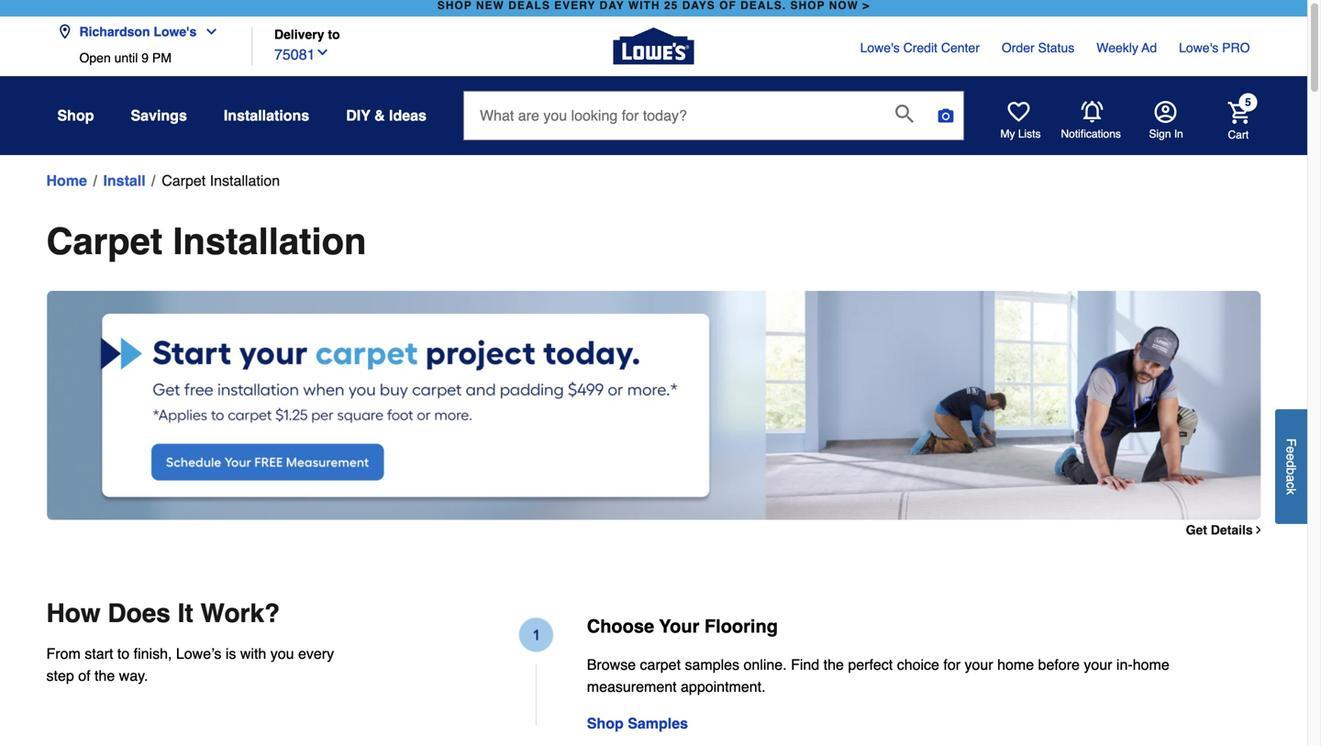 Task type: describe. For each thing, give the bounding box(es) containing it.
samples
[[685, 656, 740, 673]]

notifications
[[1062, 128, 1122, 140]]

weekly ad
[[1097, 40, 1158, 55]]

lowe's inside button
[[154, 24, 197, 39]]

camera image
[[937, 106, 956, 125]]

open
[[79, 50, 111, 65]]

the inside browse carpet samples online. find the perfect choice for your home before your in-home measurement appointment.
[[824, 656, 844, 673]]

lowe's credit center
[[861, 40, 980, 55]]

how
[[46, 599, 101, 628]]

f e e d b a c k button
[[1276, 409, 1308, 524]]

75081
[[274, 46, 315, 63]]

0 vertical spatial installation
[[210, 172, 280, 189]]

is
[[226, 645, 236, 662]]

k
[[1285, 488, 1299, 495]]

lowe's credit center link
[[861, 39, 980, 57]]

0 vertical spatial carpet installation
[[162, 172, 280, 189]]

does
[[108, 599, 171, 628]]

the inside from start to finish, lowe's is with you every step of the way.
[[95, 667, 115, 684]]

order status
[[1002, 40, 1075, 55]]

before
[[1039, 656, 1080, 673]]

richardson lowe's button
[[57, 13, 226, 50]]

samples
[[628, 715, 689, 732]]

1 home from the left
[[998, 656, 1035, 673]]

installations button
[[224, 99, 310, 132]]

until
[[114, 50, 138, 65]]

a
[[1285, 475, 1299, 482]]

lowe's pro
[[1180, 40, 1251, 55]]

lowe's pro link
[[1180, 39, 1251, 57]]

browse carpet samples online. find the perfect choice for your home before your in-home measurement appointment.
[[587, 656, 1170, 695]]

1 e from the top
[[1285, 446, 1299, 453]]

pro
[[1223, 40, 1251, 55]]

perfect
[[849, 656, 893, 673]]

sign
[[1150, 128, 1172, 140]]

in
[[1175, 128, 1184, 140]]

savings button
[[131, 99, 187, 132]]

shop for shop
[[57, 107, 94, 124]]

home
[[46, 172, 87, 189]]

2 home from the left
[[1133, 656, 1170, 673]]

lowe's home improvement cart image
[[1229, 102, 1251, 124]]

of
[[78, 667, 90, 684]]

installations
[[224, 107, 310, 124]]

an icon of the number 1. image
[[354, 614, 558, 728]]

d
[[1285, 461, 1299, 468]]

5
[[1246, 96, 1252, 109]]

home link
[[46, 170, 87, 192]]

step
[[46, 667, 74, 684]]

free installation when you buy carpet and padding $499 or more. restrictions apply. image
[[46, 291, 1262, 520]]

pm
[[152, 50, 172, 65]]

ideas
[[389, 107, 427, 124]]

for
[[944, 656, 961, 673]]

choose your flooring
[[587, 616, 778, 637]]

your
[[660, 616, 700, 637]]

1 your from the left
[[965, 656, 994, 673]]

shop button
[[57, 99, 94, 132]]

diy
[[346, 107, 371, 124]]

order
[[1002, 40, 1035, 55]]

online.
[[744, 656, 787, 673]]

choice
[[898, 656, 940, 673]]

finish,
[[134, 645, 172, 662]]

2 your from the left
[[1084, 656, 1113, 673]]

with
[[240, 645, 266, 662]]

lowe's home improvement account image
[[1155, 101, 1177, 123]]

Search Query text field
[[464, 92, 881, 140]]

0 vertical spatial carpet
[[162, 172, 206, 189]]

open until 9 pm
[[79, 50, 172, 65]]

1 vertical spatial carpet installation
[[46, 220, 367, 263]]

&
[[375, 107, 385, 124]]

choose
[[587, 616, 655, 637]]

lowe's for lowe's credit center
[[861, 40, 900, 55]]

flooring
[[705, 616, 778, 637]]

savings
[[131, 107, 187, 124]]

from
[[46, 645, 81, 662]]

sign in button
[[1150, 101, 1184, 141]]

to inside from start to finish, lowe's is with you every step of the way.
[[117, 645, 130, 662]]

get details
[[1187, 523, 1254, 538]]

weekly
[[1097, 40, 1139, 55]]



Task type: locate. For each thing, give the bounding box(es) containing it.
0 horizontal spatial to
[[117, 645, 130, 662]]

install
[[103, 172, 146, 189]]

lowe's home improvement logo image
[[614, 6, 694, 87]]

location image
[[57, 24, 72, 39]]

chevron right image
[[1254, 524, 1265, 536]]

2 e from the top
[[1285, 453, 1299, 461]]

richardson
[[79, 24, 150, 39]]

from start to finish, lowe's is with you every step of the way.
[[46, 645, 334, 684]]

2 horizontal spatial lowe's
[[1180, 40, 1219, 55]]

c
[[1285, 482, 1299, 488]]

sign in
[[1150, 128, 1184, 140]]

diy & ideas button
[[346, 99, 427, 132]]

lowe's left pro
[[1180, 40, 1219, 55]]

1 horizontal spatial to
[[328, 27, 340, 42]]

0 vertical spatial shop
[[57, 107, 94, 124]]

carpet
[[640, 656, 681, 673]]

carpet
[[162, 172, 206, 189], [46, 220, 163, 263]]

1 horizontal spatial the
[[824, 656, 844, 673]]

home
[[998, 656, 1035, 673], [1133, 656, 1170, 673]]

1 vertical spatial carpet
[[46, 220, 163, 263]]

9
[[142, 50, 149, 65]]

diy & ideas
[[346, 107, 427, 124]]

how does it work?
[[46, 599, 280, 628]]

1 horizontal spatial lowe's
[[861, 40, 900, 55]]

lowe's up pm
[[154, 24, 197, 39]]

1 horizontal spatial shop
[[587, 715, 624, 732]]

0 horizontal spatial your
[[965, 656, 994, 673]]

work?
[[201, 599, 280, 628]]

weekly ad link
[[1097, 39, 1158, 57]]

lowe's home improvement notification center image
[[1082, 101, 1104, 123]]

ad
[[1142, 40, 1158, 55]]

chevron down image
[[315, 45, 330, 60]]

every
[[298, 645, 334, 662]]

0 vertical spatial to
[[328, 27, 340, 42]]

my
[[1001, 128, 1016, 140]]

you
[[271, 645, 294, 662]]

installation
[[210, 172, 280, 189], [173, 220, 367, 263]]

e
[[1285, 446, 1299, 453], [1285, 453, 1299, 461]]

75081 button
[[274, 42, 330, 66]]

order status link
[[1002, 39, 1075, 57]]

b
[[1285, 468, 1299, 475]]

lowe's
[[176, 645, 222, 662]]

0 horizontal spatial lowe's
[[154, 24, 197, 39]]

way.
[[119, 667, 148, 684]]

installation down installations "button"
[[210, 172, 280, 189]]

e up b
[[1285, 453, 1299, 461]]

to
[[328, 27, 340, 42], [117, 645, 130, 662]]

cart
[[1229, 128, 1250, 141]]

your
[[965, 656, 994, 673], [1084, 656, 1113, 673]]

shop for shop samples
[[587, 715, 624, 732]]

credit
[[904, 40, 938, 55]]

delivery to
[[274, 27, 340, 42]]

shop down open
[[57, 107, 94, 124]]

installation down carpet installation link
[[173, 220, 367, 263]]

the right 'of' at left
[[95, 667, 115, 684]]

1 horizontal spatial your
[[1084, 656, 1113, 673]]

carpet right install
[[162, 172, 206, 189]]

carpet installation
[[162, 172, 280, 189], [46, 220, 367, 263]]

status
[[1039, 40, 1075, 55]]

None search field
[[464, 91, 965, 157]]

shop samples
[[587, 715, 689, 732]]

shop
[[57, 107, 94, 124], [587, 715, 624, 732]]

lowe's home improvement lists image
[[1008, 101, 1030, 123]]

appointment.
[[681, 678, 766, 695]]

my lists
[[1001, 128, 1041, 140]]

your left in-
[[1084, 656, 1113, 673]]

f e e d b a c k
[[1285, 438, 1299, 495]]

carpet installation down installations "button"
[[162, 172, 280, 189]]

start
[[85, 645, 113, 662]]

find
[[791, 656, 820, 673]]

get
[[1187, 523, 1208, 538]]

your right for
[[965, 656, 994, 673]]

1 vertical spatial installation
[[173, 220, 367, 263]]

1 vertical spatial to
[[117, 645, 130, 662]]

in-
[[1117, 656, 1133, 673]]

delivery
[[274, 27, 325, 42]]

carpet installation down carpet installation link
[[46, 220, 367, 263]]

measurement
[[587, 678, 677, 695]]

it
[[178, 599, 193, 628]]

chevron down image
[[197, 24, 219, 39]]

browse
[[587, 656, 636, 673]]

details
[[1212, 523, 1254, 538]]

to up chevron down icon
[[328, 27, 340, 42]]

install link
[[103, 170, 146, 192]]

lowe's for lowe's pro
[[1180, 40, 1219, 55]]

0 horizontal spatial shop
[[57, 107, 94, 124]]

carpet down install link
[[46, 220, 163, 263]]

get details button
[[1187, 523, 1265, 538]]

lists
[[1019, 128, 1041, 140]]

0 horizontal spatial home
[[998, 656, 1035, 673]]

shop samples link
[[587, 715, 689, 732]]

f
[[1285, 438, 1299, 446]]

search image
[[896, 105, 914, 123]]

center
[[942, 40, 980, 55]]

my lists link
[[1001, 101, 1041, 141]]

lowe's left credit
[[861, 40, 900, 55]]

e up d
[[1285, 446, 1299, 453]]

1 horizontal spatial home
[[1133, 656, 1170, 673]]

the right find
[[824, 656, 844, 673]]

1 vertical spatial shop
[[587, 715, 624, 732]]

shop down measurement
[[587, 715, 624, 732]]

lowe's
[[154, 24, 197, 39], [861, 40, 900, 55], [1180, 40, 1219, 55]]

0 horizontal spatial the
[[95, 667, 115, 684]]

richardson lowe's
[[79, 24, 197, 39]]

to up way.
[[117, 645, 130, 662]]



Task type: vqa. For each thing, say whether or not it's contained in the screenshot.
top Installation
yes



